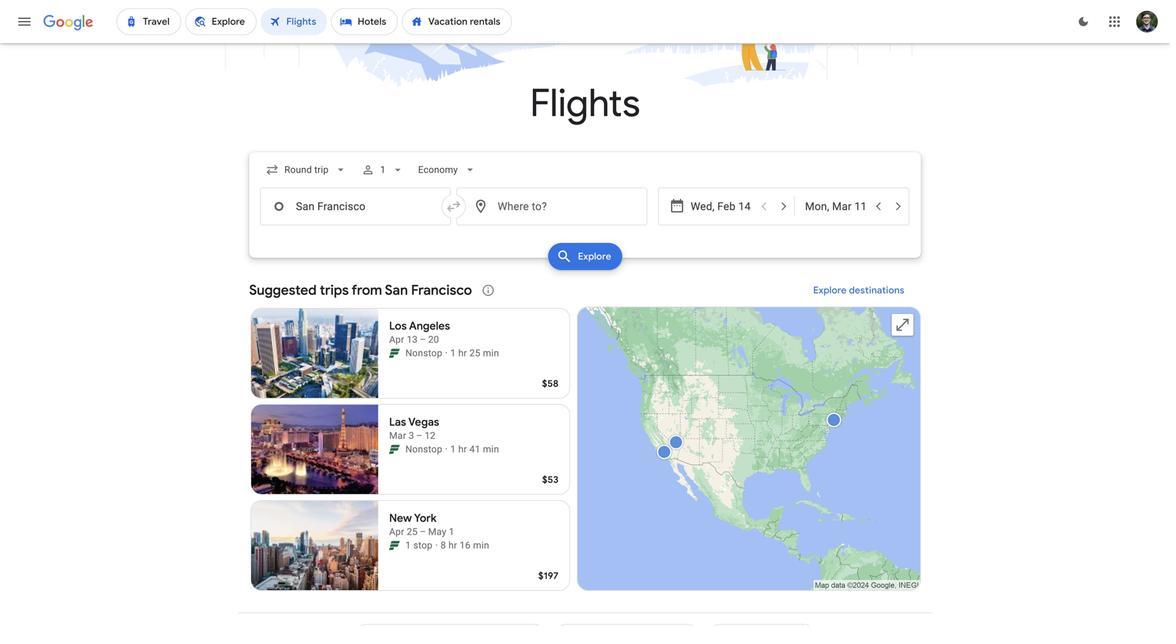 Task type: locate. For each thing, give the bounding box(es) containing it.
2 vertical spatial hr
[[449, 540, 458, 552]]

0 vertical spatial hr
[[459, 348, 467, 359]]

1 vertical spatial apr
[[389, 527, 405, 538]]

frontier image down los
[[389, 348, 400, 359]]

explore left destinations
[[814, 285, 847, 297]]

1 frontier image from the top
[[389, 348, 400, 359]]

Return text field
[[806, 188, 868, 225]]

0 vertical spatial nonstop
[[406, 348, 443, 359]]

angeles
[[409, 320, 450, 333]]

$53
[[543, 474, 559, 487]]

2 apr from the top
[[389, 527, 405, 538]]

nonstop down "13 – 20" at the bottom left of the page
[[406, 348, 443, 359]]

$58
[[542, 378, 559, 390]]

explore
[[578, 251, 612, 263], [814, 285, 847, 297]]

nonstop down the 3 – 12
[[406, 444, 443, 455]]

2 vertical spatial min
[[473, 540, 490, 552]]

1
[[380, 164, 386, 176], [451, 348, 456, 359], [451, 444, 456, 455], [449, 527, 455, 538], [406, 540, 411, 552]]

 image left the 1 hr 41 min
[[445, 443, 448, 457]]

1 for 1
[[380, 164, 386, 176]]

hr left 25
[[459, 348, 467, 359]]

explore button
[[548, 243, 623, 270]]

0 vertical spatial min
[[483, 348, 500, 359]]

min for vegas
[[483, 444, 500, 455]]

new
[[389, 512, 412, 526]]

1 left 25
[[451, 348, 456, 359]]

frontier image left 1 stop
[[389, 541, 400, 552]]

1 apr from the top
[[389, 334, 405, 346]]

1 left stop
[[406, 540, 411, 552]]

frontier image
[[389, 445, 400, 455]]

mar
[[389, 431, 407, 442]]

explore inside suggested trips from san francisco 'region'
[[814, 285, 847, 297]]

 image
[[445, 347, 448, 361], [445, 443, 448, 457], [436, 539, 438, 553]]

 image for new york
[[436, 539, 438, 553]]

 image left 8
[[436, 539, 438, 553]]

1 for 1 hr 25 min
[[451, 348, 456, 359]]

25 – may
[[407, 527, 447, 538]]

8 hr 16 min
[[441, 540, 490, 552]]

apr inside new york apr 25 – may 1
[[389, 527, 405, 538]]

nonstop for vegas
[[406, 444, 443, 455]]

trips
[[320, 282, 349, 299]]

los angeles apr 13 – 20
[[389, 320, 450, 346]]

min right 16 at the bottom left
[[473, 540, 490, 552]]

1 vertical spatial frontier image
[[389, 541, 400, 552]]

suggested trips from san francisco
[[249, 282, 472, 299]]

explore inside flight search field
[[578, 251, 612, 263]]

nonstop
[[406, 348, 443, 359], [406, 444, 443, 455]]

explore destinations button
[[798, 274, 922, 307]]

san
[[385, 282, 408, 299]]

apr inside los angeles apr 13 – 20
[[389, 334, 405, 346]]

new york apr 25 – may 1
[[389, 512, 455, 538]]

1 hr 41 min
[[451, 444, 500, 455]]

suggested
[[249, 282, 317, 299]]

3 – 12
[[409, 431, 436, 442]]

1 vertical spatial nonstop
[[406, 444, 443, 455]]

0 vertical spatial frontier image
[[389, 348, 400, 359]]

1 nonstop from the top
[[406, 348, 443, 359]]

min
[[483, 348, 500, 359], [483, 444, 500, 455], [473, 540, 490, 552]]

suggested trips from san francisco region
[[249, 274, 922, 597]]

0 vertical spatial explore
[[578, 251, 612, 263]]

apr down new
[[389, 527, 405, 538]]

25
[[470, 348, 481, 359]]

1 up 8 hr 16 min
[[449, 527, 455, 538]]

1 vertical spatial explore
[[814, 285, 847, 297]]

apr down los
[[389, 334, 405, 346]]

hr
[[459, 348, 467, 359], [459, 444, 467, 455], [449, 540, 458, 552]]

las
[[389, 416, 407, 430]]

Where to?  text field
[[457, 188, 648, 226]]

2 vertical spatial  image
[[436, 539, 438, 553]]

min for angeles
[[483, 348, 500, 359]]

frontier image
[[389, 348, 400, 359], [389, 541, 400, 552]]

1 vertical spatial min
[[483, 444, 500, 455]]

None field
[[260, 158, 353, 182], [413, 158, 482, 182], [260, 158, 353, 182], [413, 158, 482, 182]]

explore down where to? text box
[[578, 251, 612, 263]]

stop
[[414, 540, 433, 552]]

hr left 41
[[459, 444, 467, 455]]

apr
[[389, 334, 405, 346], [389, 527, 405, 538]]

2 nonstop from the top
[[406, 444, 443, 455]]

41
[[470, 444, 481, 455]]

1 stop
[[406, 540, 433, 552]]

1 horizontal spatial explore
[[814, 285, 847, 297]]

2 frontier image from the top
[[389, 541, 400, 552]]

Where from? text field
[[260, 188, 451, 226]]

1 up the 'where from?' text box
[[380, 164, 386, 176]]

las vegas mar 3 – 12
[[389, 416, 440, 442]]

0 vertical spatial  image
[[445, 347, 448, 361]]

1 inside popup button
[[380, 164, 386, 176]]

frontier image for los angeles
[[389, 348, 400, 359]]

0 horizontal spatial explore
[[578, 251, 612, 263]]

13 – 20
[[407, 334, 439, 346]]

0 vertical spatial apr
[[389, 334, 405, 346]]

1 left 41
[[451, 444, 456, 455]]

1 vertical spatial hr
[[459, 444, 467, 455]]

197 US dollars text field
[[539, 571, 559, 583]]

 image left 1 hr 25 min
[[445, 347, 448, 361]]

nonstop for angeles
[[406, 348, 443, 359]]

1 vertical spatial  image
[[445, 443, 448, 457]]

min right 41
[[483, 444, 500, 455]]

min right 25
[[483, 348, 500, 359]]

hr for los angeles
[[459, 348, 467, 359]]

 image for los angeles
[[445, 347, 448, 361]]

hr right 8
[[449, 540, 458, 552]]



Task type: describe. For each thing, give the bounding box(es) containing it.
destinations
[[850, 285, 905, 297]]

hr for las vegas
[[459, 444, 467, 455]]

1 for 1 hr 41 min
[[451, 444, 456, 455]]

main menu image
[[16, 14, 33, 30]]

8
[[441, 540, 446, 552]]

frontier image for new york
[[389, 541, 400, 552]]

1 button
[[356, 154, 410, 186]]

1 for 1 stop
[[406, 540, 411, 552]]

apr for new
[[389, 527, 405, 538]]

hr for new york
[[449, 540, 458, 552]]

change appearance image
[[1068, 5, 1100, 38]]

apr for los
[[389, 334, 405, 346]]

Departure text field
[[691, 188, 754, 225]]

$197
[[539, 571, 559, 583]]

york
[[414, 512, 437, 526]]

vegas
[[409, 416, 440, 430]]

los
[[389, 320, 407, 333]]

explore for explore
[[578, 251, 612, 263]]

53 US dollars text field
[[543, 474, 559, 487]]

explore for explore destinations
[[814, 285, 847, 297]]

from
[[352, 282, 382, 299]]

Flight search field
[[239, 152, 932, 274]]

1 inside new york apr 25 – may 1
[[449, 527, 455, 538]]

58 US dollars text field
[[542, 378, 559, 390]]

min for york
[[473, 540, 490, 552]]

16
[[460, 540, 471, 552]]

 image for las vegas
[[445, 443, 448, 457]]

explore destinations
[[814, 285, 905, 297]]

flights
[[530, 80, 641, 128]]

francisco
[[411, 282, 472, 299]]

1 hr 25 min
[[451, 348, 500, 359]]



Task type: vqa. For each thing, say whether or not it's contained in the screenshot.


